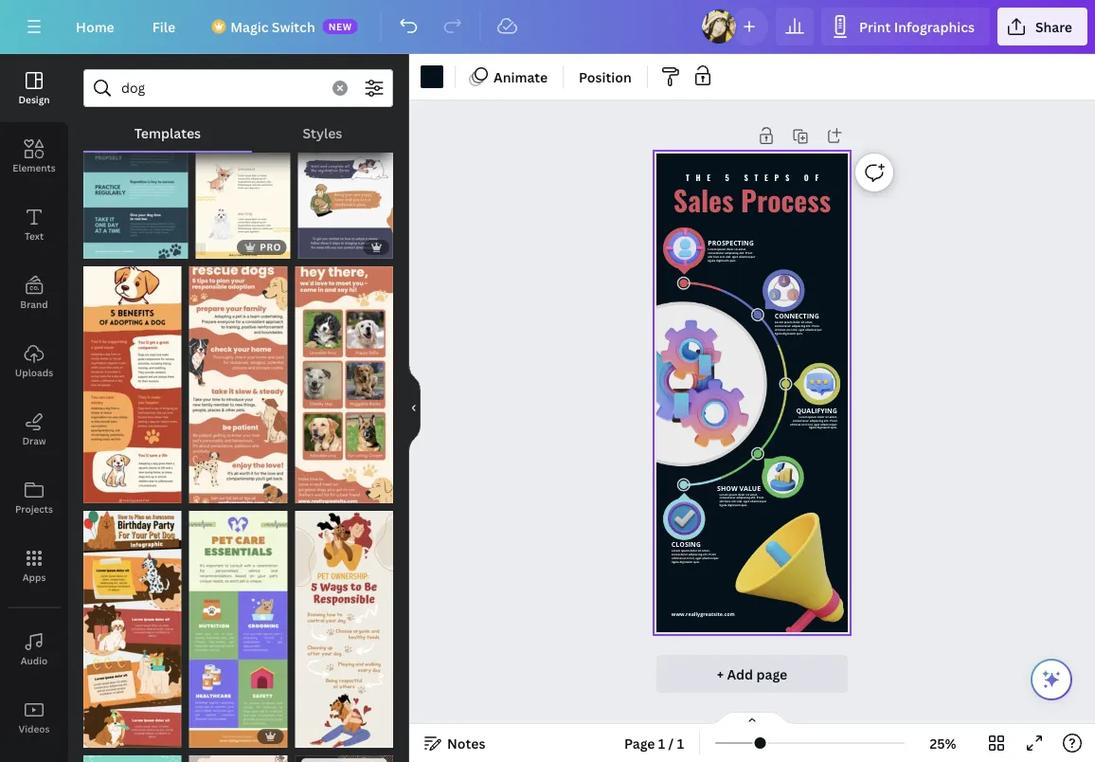 Task type: describe. For each thing, give the bounding box(es) containing it.
creative illustrative infographic image
[[196, 22, 291, 259]]

yellow, red and orange illustrated dog adoption infographic group
[[83, 255, 182, 503]]

5
[[726, 172, 736, 184]]

magic
[[231, 18, 269, 36]]

adipiscing down prospecting
[[725, 251, 739, 255]]

dignissim down closing
[[680, 560, 693, 564]]

eget down qualifying
[[814, 422, 820, 426]]

magic media image
[[0, 752, 68, 762]]

cute brown & beige illustrated rescue dogs adoption tips list infographic image
[[189, 266, 288, 503]]

ullamcorper down qualifying
[[821, 422, 838, 426]]

of
[[805, 172, 826, 184]]

consectetur down 'show' at bottom
[[720, 496, 736, 500]]

apps
[[22, 571, 46, 584]]

eget down prospecting
[[732, 255, 738, 259]]

share
[[1036, 18, 1073, 36]]

side panel tab list
[[0, 54, 68, 762]]

ultricies down qualifying
[[790, 422, 802, 426]]

dignissim down prospecting
[[717, 258, 730, 262]]

yellow, red and orange illustrated dog adoption infographic image
[[83, 266, 182, 503]]

ligula down prospecting
[[708, 258, 716, 262]]

eget down closing
[[696, 556, 702, 560]]

audio
[[21, 654, 48, 667]]

ullamcorper down prospecting
[[739, 255, 756, 259]]

projects
[[15, 502, 53, 515]]

closing
[[672, 540, 701, 549]]

proin up www.reallygreatsite.com
[[709, 553, 717, 556]]

main menu bar
[[0, 0, 1096, 54]]

green purple and orange illustrative pet care essentials infographic image
[[189, 511, 288, 748]]

ullamcorper down value
[[751, 500, 767, 504]]

adipiscing down closing
[[689, 553, 703, 556]]

orci down closing
[[684, 556, 689, 560]]

videos button
[[0, 684, 68, 752]]

proin down prospecting
[[746, 251, 753, 255]]

canva assistant image
[[1041, 668, 1064, 691]]

hide image
[[409, 363, 421, 454]]

elit. down prospecting
[[740, 251, 745, 255]]

page
[[625, 734, 656, 752]]

apps button
[[0, 532, 68, 600]]

styles button
[[252, 115, 393, 151]]

colorful cute pet dog infographics group
[[83, 500, 182, 748]]

ullamcorper down connecting
[[806, 328, 823, 332]]

qualifying
[[797, 406, 838, 415]]

orci down connecting
[[787, 328, 792, 332]]

draw
[[22, 434, 46, 447]]

notes button
[[417, 728, 493, 758]]

1 1 from the left
[[659, 734, 666, 752]]

value
[[740, 484, 761, 493]]

dignissim down 'show value'
[[728, 503, 741, 507]]

blue paw print dog process infographic image
[[83, 22, 188, 259]]

food recommendations infographic image
[[295, 756, 393, 762]]

ligula down connecting
[[775, 331, 783, 335]]

show value
[[718, 484, 761, 493]]

adipiscing down connecting
[[792, 324, 806, 328]]

orci down qualifying
[[802, 422, 807, 426]]

creative illustrative infographic group
[[196, 22, 291, 259]]

position
[[579, 68, 632, 86]]

beige modern simple illustration dog owner's memo infographic group
[[295, 500, 393, 748]]

ligula down 'show' at bottom
[[720, 503, 727, 507]]

white illustrated pet adoption process infographic group
[[298, 22, 393, 259]]

consectetur down closing
[[672, 553, 688, 556]]

brown & tan animal shelter dog rescue photos informational infographic image
[[295, 266, 393, 503]]

show
[[718, 484, 738, 493]]

how to train your cat infographic group
[[189, 744, 288, 762]]

consectetur down prospecting
[[708, 251, 725, 255]]

position button
[[572, 62, 640, 92]]

show pages image
[[707, 711, 798, 726]]

audio button
[[0, 615, 68, 684]]

beige modern simple illustration dog owner's memo infographic image
[[295, 511, 393, 748]]

text
[[25, 229, 44, 242]]

brand button
[[0, 259, 68, 327]]

nisl, down prospecting
[[726, 255, 732, 259]]

dignissim down connecting
[[783, 331, 796, 335]]

quis. down connecting
[[797, 331, 804, 335]]

adipiscing down 'show value'
[[737, 496, 751, 500]]

ullamcorper up www.reallygreatsite.com
[[703, 556, 719, 560]]

sales process
[[674, 179, 832, 221]]

proin down qualifying
[[831, 419, 838, 422]]

uploads button
[[0, 327, 68, 395]]

nisl, down qualifying
[[808, 422, 814, 426]]

switch
[[272, 18, 315, 36]]

sales
[[674, 179, 734, 221]]

ligula down qualifying
[[810, 426, 817, 430]]

proin down value
[[757, 496, 765, 500]]

page
[[757, 665, 788, 683]]

green and peach pet care infographic group
[[83, 744, 182, 762]]

home
[[76, 18, 114, 36]]

magic switch
[[231, 18, 315, 36]]

Search Infographic templates search field
[[121, 70, 321, 106]]

orci down 'show value'
[[732, 500, 737, 504]]

how to train your cat infographic image
[[189, 756, 288, 762]]

new
[[329, 20, 352, 33]]

green purple and orange illustrative pet care essentials infographic group
[[189, 500, 288, 748]]

templates
[[134, 124, 201, 142]]

green and peach pet care infographic image
[[83, 756, 182, 762]]

nisl, down closing
[[690, 556, 695, 560]]



Task type: locate. For each thing, give the bounding box(es) containing it.
elements
[[13, 161, 56, 174]]

elit. up www.reallygreatsite.com
[[703, 553, 709, 556]]

text button
[[0, 191, 68, 259]]

uploads
[[15, 366, 53, 379]]

share button
[[998, 8, 1088, 46]]

nisl, down 'show value'
[[738, 500, 743, 504]]

quis. down prospecting
[[730, 258, 737, 262]]

quis.
[[730, 258, 737, 262], [797, 331, 804, 335], [831, 426, 838, 430], [742, 503, 748, 507], [694, 560, 700, 564]]

1 horizontal spatial 1
[[678, 734, 685, 752]]

orci down prospecting
[[720, 255, 725, 259]]

design button
[[0, 54, 68, 122]]

25% button
[[913, 728, 975, 758]]

print infographics
[[860, 18, 975, 36]]

ipsum
[[718, 247, 726, 251], [785, 320, 793, 324], [809, 415, 817, 419], [729, 492, 738, 496], [682, 549, 690, 553]]

+ add page
[[717, 665, 788, 683]]

elit. down connecting
[[807, 324, 812, 328]]

1
[[659, 734, 666, 752], [678, 734, 685, 752]]

ultricies down closing
[[672, 556, 683, 560]]

prospecting
[[708, 239, 754, 248]]

lorem
[[708, 247, 717, 251], [775, 320, 784, 324], [799, 415, 808, 419], [720, 492, 729, 496], [672, 549, 681, 553]]

brown & tan animal shelter dog rescue photos informational infographic group
[[295, 255, 393, 503]]

amet,
[[739, 247, 747, 251], [806, 320, 814, 324], [830, 415, 838, 419], [751, 492, 758, 496], [703, 549, 711, 553]]

consectetur down qualifying
[[793, 419, 810, 422]]

blue paw print dog process infographic group
[[83, 22, 188, 259]]

infographics
[[895, 18, 975, 36]]

add
[[728, 665, 754, 683]]

adipiscing down qualifying
[[810, 419, 824, 422]]

ultricies down prospecting
[[708, 255, 720, 259]]

nisl,
[[726, 255, 732, 259], [793, 328, 799, 332], [808, 422, 814, 426], [738, 500, 743, 504], [690, 556, 695, 560]]

quis. down 'show value'
[[742, 503, 748, 507]]

colorful cute pet dog infographics image
[[83, 511, 182, 748]]

/
[[669, 734, 674, 752]]

1 right /
[[678, 734, 685, 752]]

+
[[717, 665, 724, 683]]

quis. down closing
[[694, 560, 700, 564]]

ultricies down 'show' at bottom
[[720, 500, 731, 504]]

quis. down qualifying
[[831, 426, 838, 430]]

home link
[[61, 8, 130, 46]]

white illustrated pet adoption process infographic image
[[298, 22, 393, 259]]

ullamcorper
[[739, 255, 756, 259], [806, 328, 823, 332], [821, 422, 838, 426], [751, 500, 767, 504], [703, 556, 719, 560]]

print
[[860, 18, 891, 36]]

ligula down closing
[[672, 560, 680, 564]]

animate
[[494, 68, 548, 86]]

dignissim
[[717, 258, 730, 262], [783, 331, 796, 335], [818, 426, 831, 430], [728, 503, 741, 507], [680, 560, 693, 564]]

elit. down qualifying
[[825, 419, 830, 422]]

process
[[741, 179, 832, 221]]

steps
[[745, 172, 796, 184]]

sit
[[735, 247, 738, 251], [802, 320, 805, 324], [826, 415, 829, 419], [746, 492, 750, 496], [699, 549, 702, 553]]

ligula
[[708, 258, 716, 262], [775, 331, 783, 335], [810, 426, 817, 430], [720, 503, 727, 507], [672, 560, 680, 564]]

proin
[[746, 251, 753, 255], [813, 324, 820, 328], [831, 419, 838, 422], [757, 496, 765, 500], [709, 553, 717, 556]]

ultricies
[[708, 255, 720, 259], [775, 328, 786, 332], [790, 422, 802, 426], [720, 500, 731, 504], [672, 556, 683, 560]]

#01111b image
[[421, 65, 444, 88], [421, 65, 444, 88]]

page 1 / 1
[[625, 734, 685, 752]]

+ add page button
[[657, 655, 848, 693]]

25%
[[931, 734, 957, 752]]

elit. down value
[[751, 496, 757, 500]]

file
[[152, 18, 176, 36]]

food recommendations infographic group
[[295, 744, 393, 762]]

consectetur down connecting
[[775, 324, 792, 328]]

connecting
[[775, 312, 820, 321]]

videos
[[19, 722, 50, 735]]

elit.
[[740, 251, 745, 255], [807, 324, 812, 328], [825, 419, 830, 422], [751, 496, 757, 500], [703, 553, 709, 556]]

ultricies down connecting
[[775, 328, 786, 332]]

cute brown & beige illustrated rescue dogs adoption tips list infographic group
[[189, 255, 288, 503]]

elements button
[[0, 122, 68, 191]]

design
[[18, 93, 50, 106]]

2 1 from the left
[[678, 734, 685, 752]]

pro
[[260, 241, 282, 254]]

eget
[[732, 255, 738, 259], [799, 328, 805, 332], [814, 422, 820, 426], [744, 500, 750, 504], [696, 556, 702, 560]]

1 left /
[[659, 734, 666, 752]]

0 horizontal spatial 1
[[659, 734, 666, 752]]

www.reallygreatsite.com
[[672, 611, 735, 618]]

nisl, down connecting
[[793, 328, 799, 332]]

the 5 steps of
[[686, 172, 826, 184]]

the
[[686, 172, 717, 184]]

templates button
[[83, 115, 252, 151]]

eget down connecting
[[799, 328, 805, 332]]

eget down value
[[744, 500, 750, 504]]

brand
[[20, 298, 48, 310]]

orci
[[720, 255, 725, 259], [787, 328, 792, 332], [802, 422, 807, 426], [732, 500, 737, 504], [684, 556, 689, 560]]

animate button
[[464, 62, 556, 92]]

proin down connecting
[[813, 324, 820, 328]]

lorem ipsum dolor sit amet, consectetur adipiscing elit. proin ultricies orci nisl, eget ullamcorper ligula dignissim quis.
[[708, 247, 756, 262], [775, 320, 823, 335], [790, 415, 838, 430], [720, 492, 767, 507], [672, 549, 719, 564]]

draw button
[[0, 395, 68, 464]]

projects button
[[0, 464, 68, 532]]

print infographics button
[[822, 8, 991, 46]]

consectetur
[[708, 251, 725, 255], [775, 324, 792, 328], [793, 419, 810, 422], [720, 496, 736, 500], [672, 553, 688, 556]]

file button
[[137, 8, 191, 46]]

notes
[[447, 734, 486, 752]]

dignissim down qualifying
[[818, 426, 831, 430]]

styles
[[303, 124, 343, 142]]

dolor
[[727, 247, 734, 251], [794, 320, 801, 324], [818, 415, 825, 419], [739, 492, 746, 496], [691, 549, 698, 553]]

adipiscing
[[725, 251, 739, 255], [792, 324, 806, 328], [810, 419, 824, 422], [737, 496, 751, 500], [689, 553, 703, 556]]



Task type: vqa. For each thing, say whether or not it's contained in the screenshot.
Higher education
no



